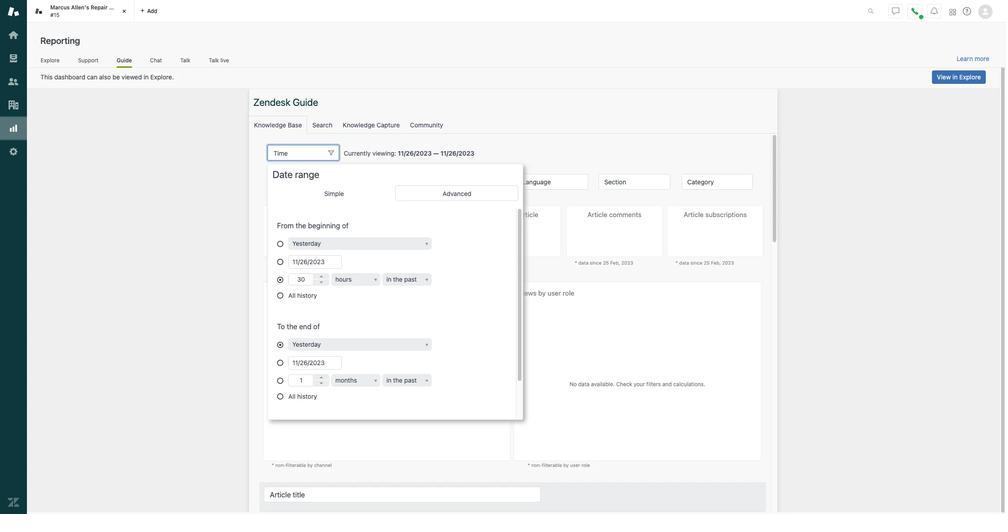 Task type: locate. For each thing, give the bounding box(es) containing it.
in inside view in explore button
[[953, 73, 958, 81]]

talk right chat
[[180, 57, 190, 64]]

#15
[[50, 11, 59, 18]]

views image
[[8, 53, 19, 64]]

talk live
[[209, 57, 229, 64]]

support link
[[78, 57, 99, 66]]

1 horizontal spatial talk
[[209, 57, 219, 64]]

tab
[[27, 0, 135, 22]]

2 talk from the left
[[209, 57, 219, 64]]

zendesk support image
[[8, 6, 19, 18]]

1 horizontal spatial in
[[953, 73, 958, 81]]

button displays agent's chat status as invisible. image
[[892, 7, 899, 15]]

talk inside talk "link"
[[180, 57, 190, 64]]

be
[[113, 73, 120, 81]]

learn more
[[957, 55, 990, 62]]

in right view
[[953, 73, 958, 81]]

1 horizontal spatial explore
[[960, 73, 981, 81]]

0 horizontal spatial talk
[[180, 57, 190, 64]]

in
[[144, 73, 149, 81], [953, 73, 958, 81]]

talk
[[180, 57, 190, 64], [209, 57, 219, 64]]

explore
[[41, 57, 60, 64], [960, 73, 981, 81]]

explore inside button
[[960, 73, 981, 81]]

0 horizontal spatial explore
[[41, 57, 60, 64]]

1 talk from the left
[[180, 57, 190, 64]]

also
[[99, 73, 111, 81]]

explore up this
[[41, 57, 60, 64]]

reporting image
[[8, 123, 19, 134]]

chat link
[[150, 57, 162, 66]]

in right the viewed
[[144, 73, 149, 81]]

0 vertical spatial explore
[[41, 57, 60, 64]]

marcus
[[50, 4, 70, 11]]

explore.
[[150, 73, 174, 81]]

close image
[[120, 7, 129, 16]]

get help image
[[963, 7, 971, 15]]

0 horizontal spatial in
[[144, 73, 149, 81]]

talk inside talk live link
[[209, 57, 219, 64]]

talk left live
[[209, 57, 219, 64]]

1 vertical spatial explore
[[960, 73, 981, 81]]

guide link
[[117, 57, 132, 68]]

tab containing marcus allen's repair ticket
[[27, 0, 135, 22]]

explore down learn more link
[[960, 73, 981, 81]]

can
[[87, 73, 97, 81]]

2 in from the left
[[953, 73, 958, 81]]

reporting
[[40, 35, 80, 46]]

admin image
[[8, 146, 19, 158]]

support
[[78, 57, 98, 64]]



Task type: describe. For each thing, give the bounding box(es) containing it.
talk link
[[180, 57, 191, 66]]

organizations image
[[8, 99, 19, 111]]

customers image
[[8, 76, 19, 88]]

this
[[40, 73, 53, 81]]

1 in from the left
[[144, 73, 149, 81]]

learn more link
[[957, 55, 990, 63]]

marcus allen's repair ticket #15
[[50, 4, 125, 18]]

add
[[147, 7, 157, 14]]

viewed
[[122, 73, 142, 81]]

get started image
[[8, 29, 19, 41]]

learn
[[957, 55, 973, 62]]

ticket
[[109, 4, 125, 11]]

add button
[[135, 0, 163, 22]]

tabs tab list
[[27, 0, 859, 22]]

talk live link
[[209, 57, 229, 66]]

view
[[937, 73, 951, 81]]

talk for talk live
[[209, 57, 219, 64]]

explore link
[[40, 57, 60, 66]]

chat
[[150, 57, 162, 64]]

notifications image
[[931, 7, 938, 15]]

more
[[975, 55, 990, 62]]

talk for talk
[[180, 57, 190, 64]]

repair
[[91, 4, 108, 11]]

main element
[[0, 0, 27, 514]]

this dashboard can also be viewed in explore.
[[40, 73, 174, 81]]

zendesk image
[[8, 497, 19, 509]]

zendesk products image
[[950, 9, 956, 15]]

allen's
[[71, 4, 89, 11]]

guide
[[117, 57, 132, 64]]

live
[[220, 57, 229, 64]]

view in explore
[[937, 73, 981, 81]]

dashboard
[[54, 73, 85, 81]]

view in explore button
[[932, 70, 986, 84]]



Task type: vqa. For each thing, say whether or not it's contained in the screenshot.
"Guide"
yes



